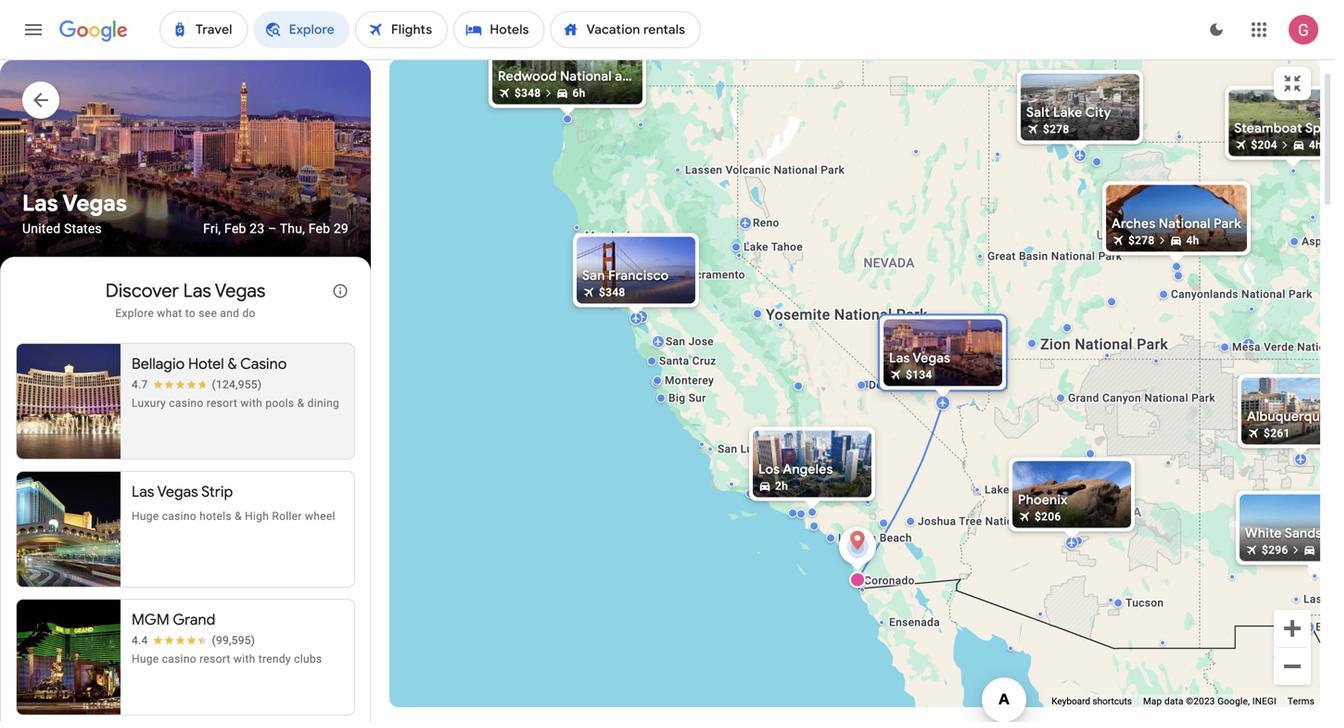 Task type: describe. For each thing, give the bounding box(es) containing it.
las inside las vegas strip huge casino hotels & high roller wheel
[[132, 483, 154, 502]]

explore what to see and do
[[115, 307, 256, 320]]

204 US dollars text field
[[1251, 139, 1278, 152]]

san luis obispo
[[718, 443, 802, 456]]

map data ©2023 google, inegi
[[1143, 696, 1277, 707]]

national right tree
[[985, 515, 1030, 528]]

2 feb from the left
[[309, 221, 330, 236]]

park down nevada on the right
[[896, 306, 928, 324]]

view smaller map image
[[1282, 72, 1304, 95]]

$348 for san
[[599, 286, 626, 299]]

sprin
[[1306, 120, 1335, 137]]

volcanic
[[726, 164, 771, 177]]

shortcuts
[[1093, 696, 1132, 707]]

verde
[[1264, 341, 1295, 354]]

park right 134 us dollars text field
[[984, 379, 1008, 392]]

sedona
[[1093, 464, 1133, 477]]

with for grand
[[234, 653, 256, 666]]

basin
[[1019, 250, 1048, 263]]

havasu
[[1013, 484, 1052, 497]]

hotel
[[188, 355, 224, 374]]

206 US dollars text field
[[1035, 511, 1061, 524]]

vegas inside las vegas strip huge casino hotels & high roller wheel
[[157, 483, 198, 502]]

steamboat sprin
[[1235, 120, 1335, 137]]

29
[[334, 221, 349, 236]]

278 US dollars text field
[[1043, 123, 1070, 136]]

salt
[[1027, 104, 1050, 121]]

0 horizontal spatial and
[[220, 307, 239, 320]]

mgm
[[132, 611, 170, 630]]

bellagio hotel & casino
[[132, 355, 287, 374]]

lassen volcanic national park
[[685, 164, 845, 177]]

santa barbara
[[758, 487, 832, 500]]

change appearance image
[[1194, 7, 1239, 52]]

white
[[1245, 525, 1282, 542]]

resort for hotel
[[207, 397, 238, 410]]

0 horizontal spatial 2h
[[775, 480, 788, 493]]

134 US dollars text field
[[906, 369, 932, 382]]

laguna beach
[[838, 532, 912, 545]]

obispo
[[765, 443, 802, 456]]

grand canyon national park
[[1068, 392, 1216, 405]]

dining
[[308, 397, 339, 410]]

national right the 'basin'
[[1051, 250, 1096, 263]]

to
[[185, 307, 196, 320]]

1 horizontal spatial las vegas
[[889, 350, 951, 367]]

nevada
[[864, 255, 915, 271]]

0 vertical spatial lake
[[1054, 104, 1083, 121]]

los angeles
[[759, 461, 833, 478]]

joshua tree national park
[[918, 515, 1057, 528]]

4 hours text field
[[1187, 234, 1200, 247]]

4 hours text field
[[1309, 139, 1322, 152]]

$261
[[1264, 427, 1290, 440]]

big
[[669, 392, 686, 405]]

reno
[[753, 217, 780, 230]]

$278 for arches
[[1129, 234, 1155, 247]]

united
[[22, 221, 61, 236]]

fri, feb 23 – thu, feb 29
[[203, 221, 349, 236]]

6h
[[573, 87, 586, 100]]

death valley national park
[[869, 379, 1008, 392]]

main menu image
[[22, 19, 45, 41]]

santa cruz
[[659, 355, 717, 368]]

resort for grand
[[200, 653, 231, 666]]

park right volcanic
[[821, 164, 845, 177]]

$206
[[1035, 511, 1061, 524]]

utah
[[1097, 227, 1131, 243]]

park down the "phoenix"
[[1033, 515, 1057, 528]]

lake havasu city
[[985, 484, 1075, 497]]

261 US dollars text field
[[1264, 427, 1290, 440]]

p
[[1329, 621, 1335, 634]]

arches national park
[[1112, 216, 1242, 232]]

big sur
[[669, 392, 706, 405]]

0 horizontal spatial las vegas
[[22, 189, 127, 217]]

map region
[[390, 59, 1321, 708]]

las left cr
[[1304, 593, 1323, 606]]

bellagio
[[132, 355, 185, 374]]

white sands na
[[1245, 525, 1335, 542]]

park up 'canyonlands national park'
[[1214, 216, 1242, 232]]

1 horizontal spatial grand
[[1068, 392, 1100, 405]]

zion national park
[[1041, 336, 1169, 353]]

barbara
[[791, 487, 832, 500]]

hotels
[[200, 510, 232, 523]]

lake for lake tahoe
[[744, 241, 769, 254]]

san francisco
[[582, 268, 669, 284]]

explore
[[115, 307, 154, 320]]

$296
[[1262, 544, 1289, 557]]

lake for lake havasu city
[[985, 484, 1010, 497]]

2 hours text field
[[775, 480, 788, 493]]

yosemite
[[766, 306, 830, 324]]

national right volcanic
[[774, 164, 818, 177]]

park right 'canyon'
[[1192, 392, 1216, 405]]

4.4 out of 5 stars from 99,595 reviews image
[[132, 633, 255, 648]]

san for san jose
[[666, 335, 686, 348]]

santa for santa barbara
[[758, 487, 788, 500]]

keyboard shortcuts button
[[1052, 695, 1132, 708]]

about these results image
[[318, 269, 363, 313]]

data
[[1165, 696, 1184, 707]]

salt lake city
[[1027, 104, 1112, 121]]

valley
[[903, 379, 934, 392]]

vegas up 134 us dollars text field
[[913, 350, 951, 367]]

luis
[[741, 443, 762, 456]]

states
[[64, 221, 102, 236]]

el
[[1316, 621, 1326, 634]]

6 hours text field
[[573, 87, 586, 100]]

4h for national
[[1187, 234, 1200, 247]]

vai
[[1321, 211, 1335, 224]]

23
[[250, 221, 265, 236]]

terms
[[1288, 696, 1315, 707]]

map
[[1143, 696, 1162, 707]]

nationa
[[1298, 341, 1335, 354]]

sands
[[1285, 525, 1323, 542]]

national right the zion
[[1075, 336, 1133, 353]]

united states
[[22, 221, 102, 236]]

aspen
[[1302, 235, 1335, 248]]

–
[[268, 221, 277, 236]]

english (united states) button
[[46, 685, 234, 715]]

high
[[245, 510, 269, 523]]

san for san luis obispo
[[718, 443, 738, 456]]

mesa
[[1233, 341, 1261, 354]]

arches
[[1112, 216, 1156, 232]]

national up 6h
[[560, 68, 612, 85]]

san jose
[[666, 335, 714, 348]]



Task type: locate. For each thing, give the bounding box(es) containing it.
vegas left strip
[[157, 483, 198, 502]]

navigate back image
[[22, 82, 59, 119]]

0 horizontal spatial feb
[[224, 221, 246, 236]]

resort down the (124,955)
[[207, 397, 238, 410]]

$348
[[515, 87, 541, 100], [599, 286, 626, 299]]

0 horizontal spatial $348
[[515, 87, 541, 100]]

1 vertical spatial grand
[[173, 611, 215, 630]]

google,
[[1218, 696, 1250, 707]]

english (united states)
[[81, 692, 219, 709]]

clubs
[[294, 653, 322, 666]]

$278 down salt lake city on the top of page
[[1043, 123, 1070, 136]]

huge down '4.4'
[[132, 653, 159, 666]]

angeles
[[783, 461, 833, 478]]

& right pools at the bottom
[[297, 397, 305, 410]]

296 US dollars text field
[[1262, 544, 1289, 557]]

4.7 out of 5 stars from 124,955 reviews image
[[132, 377, 262, 392]]

national right valley
[[937, 379, 981, 392]]

santa up "monterey"
[[659, 355, 689, 368]]

0 vertical spatial city
[[1086, 104, 1112, 121]]

1 vertical spatial &
[[297, 397, 305, 410]]

1 vertical spatial $278
[[1129, 234, 1155, 247]]

(united
[[128, 692, 173, 709]]

1 vertical spatial 4h
[[1187, 234, 1200, 247]]

1 vertical spatial lake
[[744, 241, 769, 254]]

cr
[[1326, 593, 1335, 606]]

0 vertical spatial grand
[[1068, 392, 1100, 405]]

1 horizontal spatial $348
[[599, 286, 626, 299]]

2 huge from the top
[[132, 653, 159, 666]]

pools
[[266, 397, 294, 410]]

feb left 23
[[224, 221, 246, 236]]

casino
[[240, 355, 287, 374]]

1 vertical spatial santa
[[758, 487, 788, 500]]

keyboard
[[1052, 696, 1091, 707]]

2h down los
[[775, 480, 788, 493]]

national up 4h text field
[[1159, 216, 1211, 232]]

fri,
[[203, 221, 221, 236]]

& left high
[[235, 510, 242, 523]]

do
[[242, 307, 256, 320]]

ensenada
[[889, 616, 940, 629]]

2 horizontal spatial lake
[[1054, 104, 1083, 121]]

1 vertical spatial $348
[[599, 286, 626, 299]]

0 vertical spatial 4h
[[1309, 139, 1322, 152]]

and
[[615, 68, 639, 85], [220, 307, 239, 320]]

4h down sprin at the top right of the page
[[1309, 139, 1322, 152]]

1 vertical spatial huge
[[132, 653, 159, 666]]

1 horizontal spatial lake
[[985, 484, 1010, 497]]

$134
[[906, 369, 932, 382]]

1 horizontal spatial city
[[1086, 104, 1112, 121]]

national down nevada on the right
[[834, 306, 892, 324]]

$278 for salt
[[1043, 123, 1070, 136]]

1 horizontal spatial $278
[[1129, 234, 1155, 247]]

redwood
[[498, 68, 557, 85]]

0 vertical spatial casino
[[169, 397, 204, 410]]

with down the (124,955)
[[241, 397, 263, 410]]

national up "verde"
[[1242, 288, 1286, 301]]

tucson
[[1126, 597, 1164, 610]]

resort
[[207, 397, 238, 410], [200, 653, 231, 666]]

city up the ogden
[[1086, 104, 1112, 121]]

na
[[1326, 525, 1335, 542]]

san
[[582, 268, 605, 284], [666, 335, 686, 348], [718, 443, 738, 456]]

coronado
[[864, 575, 915, 588]]

parks
[[677, 68, 711, 85]]

4.4
[[132, 634, 148, 647]]

luxury casino resort with pools & dining
[[132, 397, 339, 410]]

0 vertical spatial santa
[[659, 355, 689, 368]]

1 huge from the top
[[132, 510, 159, 523]]

loading results progress bar
[[0, 59, 1335, 63]]

0 horizontal spatial $278
[[1043, 123, 1070, 136]]

0 vertical spatial san
[[582, 268, 605, 284]]

with down (99,595)
[[234, 653, 256, 666]]

2 horizontal spatial san
[[718, 443, 738, 456]]

with for hotel
[[241, 397, 263, 410]]

ogden
[[1084, 123, 1118, 136]]

2 vertical spatial san
[[718, 443, 738, 456]]

san up the santa cruz
[[666, 335, 686, 348]]

1 horizontal spatial 2h
[[1320, 544, 1333, 557]]

casino down 4.4 out of 5 stars from 99,595 reviews image at the bottom of page
[[162, 653, 197, 666]]

albuquerque
[[1247, 409, 1328, 425]]

las up $134
[[889, 350, 910, 367]]

el p
[[1316, 621, 1335, 634]]

discover
[[105, 279, 179, 303]]

city for salt lake city
[[1086, 104, 1112, 121]]

1 horizontal spatial 4h
[[1309, 139, 1322, 152]]

santa down los
[[758, 487, 788, 500]]

1 vertical spatial with
[[234, 653, 256, 666]]

san for san francisco
[[582, 268, 605, 284]]

resort down (99,595)
[[200, 653, 231, 666]]

steamboat
[[1235, 120, 1303, 137]]

terms link
[[1288, 696, 1315, 707]]

2 vertical spatial lake
[[985, 484, 1010, 497]]

$348 for redwood
[[515, 87, 541, 100]]

2 vertical spatial casino
[[162, 653, 197, 666]]

0 vertical spatial with
[[241, 397, 263, 410]]

canyonlands national park
[[1171, 288, 1313, 301]]

casino for hotel
[[169, 397, 204, 410]]

2 vertical spatial &
[[235, 510, 242, 523]]

1 vertical spatial city
[[1055, 484, 1075, 497]]

casino inside las vegas strip huge casino hotels & high roller wheel
[[162, 510, 197, 523]]

great
[[988, 250, 1016, 263]]

0 vertical spatial 2h
[[775, 480, 788, 493]]

laguna
[[838, 532, 877, 545]]

grand up 4.4 out of 5 stars from 99,595 reviews image at the bottom of page
[[173, 611, 215, 630]]

huge inside las vegas strip huge casino hotels & high roller wheel
[[132, 510, 159, 523]]

2h
[[775, 480, 788, 493], [1320, 544, 1333, 557]]

0 vertical spatial &
[[228, 355, 237, 374]]

tree
[[959, 515, 982, 528]]

huge casino resort with trendy clubs
[[132, 653, 322, 666]]

0 horizontal spatial san
[[582, 268, 605, 284]]

beach
[[880, 532, 912, 545]]

sacramento
[[683, 268, 745, 281]]

0 horizontal spatial city
[[1055, 484, 1075, 497]]

1 vertical spatial casino
[[162, 510, 197, 523]]

park down utah
[[1099, 250, 1122, 263]]

national right 'canyon'
[[1145, 392, 1189, 405]]

keyboard shortcuts
[[1052, 696, 1132, 707]]

las up united
[[22, 189, 58, 217]]

$348 down redwood
[[515, 87, 541, 100]]

grand left 'canyon'
[[1068, 392, 1100, 405]]

vegas up do
[[215, 279, 265, 303]]

casino for grand
[[162, 653, 197, 666]]

luxury
[[132, 397, 166, 410]]

with
[[241, 397, 263, 410], [234, 653, 256, 666]]

thu,
[[280, 221, 305, 236]]

0 vertical spatial resort
[[207, 397, 238, 410]]

states)
[[176, 692, 219, 709]]

park up grand canyon national park
[[1137, 336, 1169, 353]]

and left do
[[220, 307, 239, 320]]

las vegas strip huge casino hotels & high roller wheel
[[132, 483, 335, 523]]

tahoe
[[771, 241, 803, 254]]

1 horizontal spatial and
[[615, 68, 639, 85]]

inegi
[[1253, 696, 1277, 707]]

english
[[81, 692, 125, 709]]

0 horizontal spatial grand
[[173, 611, 215, 630]]

mgm grand
[[132, 611, 215, 630]]

0 vertical spatial $348
[[515, 87, 541, 100]]

4.7
[[132, 378, 148, 391]]

& inside las vegas strip huge casino hotels & high roller wheel
[[235, 510, 242, 523]]

cruz
[[692, 355, 717, 368]]

las cr
[[1304, 593, 1335, 606]]

& up the (124,955)
[[228, 355, 237, 374]]

348 US dollars text field
[[599, 286, 626, 299]]

(99,595)
[[212, 634, 255, 647]]

0 horizontal spatial 4h
[[1187, 234, 1200, 247]]

4h
[[1309, 139, 1322, 152], [1187, 234, 1200, 247]]

4h down arches national park
[[1187, 234, 1200, 247]]

0 vertical spatial and
[[615, 68, 639, 85]]

las left strip
[[132, 483, 154, 502]]

las up to
[[183, 279, 211, 303]]

1 vertical spatial resort
[[200, 653, 231, 666]]

$278 down arches
[[1129, 234, 1155, 247]]

grand
[[1068, 392, 1100, 405], [173, 611, 215, 630]]

278 US dollars text field
[[1129, 234, 1155, 247]]

feb left 29
[[309, 221, 330, 236]]

0 horizontal spatial santa
[[659, 355, 689, 368]]

1 horizontal spatial feb
[[309, 221, 330, 236]]

1 vertical spatial san
[[666, 335, 686, 348]]

discover las vegas
[[105, 279, 265, 303]]

city for lake havasu city
[[1055, 484, 1075, 497]]

0 vertical spatial las vegas
[[22, 189, 127, 217]]

lake down reno in the right top of the page
[[744, 241, 769, 254]]

joshua
[[918, 515, 956, 528]]

lake up the joshua tree national park
[[985, 484, 1010, 497]]

0 horizontal spatial lake
[[744, 241, 769, 254]]

lake tahoe
[[744, 241, 803, 254]]

0 vertical spatial huge
[[132, 510, 159, 523]]

casino left hotels
[[162, 510, 197, 523]]

1 feb from the left
[[224, 221, 246, 236]]

0 vertical spatial $278
[[1043, 123, 1070, 136]]

and left state
[[615, 68, 639, 85]]

&
[[228, 355, 237, 374], [297, 397, 305, 410], [235, 510, 242, 523]]

phoenix
[[1018, 492, 1068, 509]]

roller
[[272, 510, 302, 523]]

348 US dollars text field
[[515, 87, 541, 100]]

strip
[[201, 483, 233, 502]]

city up $206
[[1055, 484, 1075, 497]]

national
[[560, 68, 612, 85], [774, 164, 818, 177], [1159, 216, 1211, 232], [1051, 250, 1096, 263], [1242, 288, 1286, 301], [834, 306, 892, 324], [1075, 336, 1133, 353], [937, 379, 981, 392], [1145, 392, 1189, 405], [985, 515, 1030, 528]]

park up the nationa
[[1289, 288, 1313, 301]]

1 vertical spatial and
[[220, 307, 239, 320]]

san left luis
[[718, 443, 738, 456]]

1 vertical spatial 2h
[[1320, 544, 1333, 557]]

san up $348 text box
[[582, 268, 605, 284]]

4h for sprin
[[1309, 139, 1322, 152]]

1 horizontal spatial san
[[666, 335, 686, 348]]

vegas up states
[[62, 189, 127, 217]]

what
[[157, 307, 182, 320]]

1 vertical spatial las vegas
[[889, 350, 951, 367]]

2h down na
[[1320, 544, 1333, 557]]

las vegas up 134 us dollars text field
[[889, 350, 951, 367]]

lake
[[1054, 104, 1083, 121], [744, 241, 769, 254], [985, 484, 1010, 497]]

huge left hotels
[[132, 510, 159, 523]]

1 horizontal spatial santa
[[758, 487, 788, 500]]

$348 down san francisco
[[599, 286, 626, 299]]

lassen
[[685, 164, 723, 177]]

santa for santa cruz
[[659, 355, 689, 368]]

casino down 4.7 out of 5 stars from 124,955 reviews image
[[169, 397, 204, 410]]

lake up $278 text field
[[1054, 104, 1083, 121]]

las vegas up states
[[22, 189, 127, 217]]

great basin national park
[[988, 250, 1122, 263]]

canyon
[[1103, 392, 1142, 405]]



Task type: vqa. For each thing, say whether or not it's contained in the screenshot.
the Want to go on the top of the page
no



